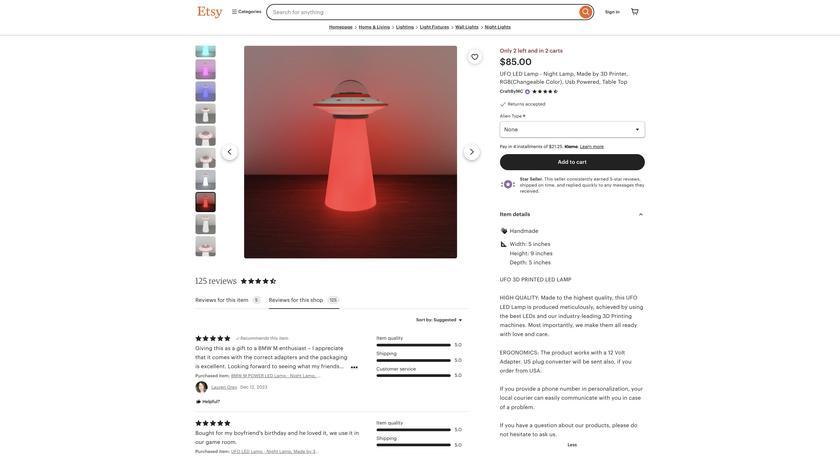 Task type: describe. For each thing, give the bounding box(es) containing it.
of inside if you provide a phone number in personalization, your local courier can easily communicate with you in case of a problem.
[[500, 405, 505, 411]]

klarna
[[565, 144, 578, 149]]

light fixtures
[[420, 24, 449, 30]]

adapter.
[[500, 359, 522, 365]]

phone
[[542, 387, 559, 392]]

problem.
[[511, 405, 535, 411]]

your
[[632, 387, 643, 392]]

my inside giving this as a gift to a bmw m enthusiast – i appreciate that it comes with the correct adapters and the packaging is excellent. looking forward to seeing what my friends think of their gift!
[[312, 364, 320, 370]]

125 for 125 reviews
[[195, 276, 207, 286]]

do
[[631, 423, 638, 429]]

banner containing categories
[[185, 0, 655, 24]]

star_seller image
[[525, 89, 531, 95]]

consistently
[[567, 177, 593, 182]]

light fixtures link
[[420, 24, 449, 30]]

meticulously,
[[560, 305, 595, 310]]

it,
[[323, 431, 328, 436]]

the
[[541, 350, 551, 356]]

messages
[[613, 183, 634, 188]]

for for boyfriend's
[[216, 431, 223, 436]]

learn
[[580, 144, 592, 149]]

suggested
[[434, 318, 457, 323]]

3d inside high quality: made to the highest quality, this ufo led lamp is produced meticulously, achieved by using the best leds and our industry-leading 3d printing machines. most importantly, we make them all ready with love and care.
[[603, 314, 610, 319]]

us
[[524, 359, 531, 365]]

seller
[[555, 177, 566, 182]]

high quality: made to the highest quality, this ufo led lamp is produced meticulously, achieved by using the best leds and our industry-leading 3d printing machines. most importantly, we make them all ready with love and care.
[[500, 295, 644, 338]]

ufo 3d printed led lamp
[[500, 277, 572, 283]]

my inside bought for my boyfriend's birthday and he loved it, we use it in our game room.
[[225, 431, 233, 436]]

$85.00
[[500, 57, 532, 67]]

and inside giving this as a gift to a bmw m enthusiast – i appreciate that it comes with the correct adapters and the packaging is excellent. looking forward to seeing what my friends think of their gift!
[[299, 355, 309, 361]]

to inside this seller consistently earned 5-star reviews, shipped on time, and replied quickly to any messages they received.
[[599, 183, 603, 188]]

sort by: suggested button
[[411, 314, 470, 328]]

2 shipping from the top
[[377, 436, 397, 442]]

seller.
[[530, 177, 544, 182]]

details
[[513, 212, 530, 218]]

less button
[[563, 440, 582, 452]]

usb
[[565, 79, 575, 85]]

returns
[[508, 102, 524, 107]]

converter
[[546, 359, 571, 365]]

of inside giving this as a gift to a bmw m enthusiast – i appreciate that it comes with the correct adapters and the packaging is excellent. looking forward to seeing what my friends think of their gift!
[[210, 373, 215, 379]]

reviews for this shop
[[269, 298, 323, 303]]

gift!
[[230, 373, 241, 379]]

5 for depth:
[[529, 260, 532, 266]]

night lights
[[485, 24, 511, 30]]

1 vertical spatial item
[[377, 336, 387, 341]]

importantly,
[[543, 323, 574, 328]]

$21.25.
[[549, 144, 564, 149]]

about
[[559, 423, 574, 429]]

made inside high quality: made to the highest quality, this ufo led lamp is produced meticulously, achieved by using the best leds and our industry-leading 3d printing machines. most importantly, we make them all ready with love and care.
[[541, 295, 556, 301]]

we inside bought for my boyfriend's birthday and he loved it, we use it in our game room.
[[330, 431, 337, 436]]

lauren
[[212, 385, 226, 390]]

inches for height: 9 inches
[[536, 251, 553, 257]]

products,
[[586, 423, 611, 429]]

2 purchased from the top
[[195, 450, 218, 455]]

in left case
[[623, 396, 628, 401]]

and inside only 2 left and in 2 carts $85.00
[[528, 48, 538, 54]]

1 shipping from the top
[[377, 351, 397, 357]]

a right as
[[232, 346, 235, 352]]

in inside only 2 left and in 2 carts $85.00
[[539, 48, 544, 54]]

this seller consistently earned 5-star reviews, shipped on time, and replied quickly to any messages they received.
[[520, 177, 645, 194]]

0 vertical spatial night
[[485, 24, 497, 30]]

lauren grey link
[[212, 385, 237, 390]]

pay in 4 installments of $21.25. klarna . learn more
[[500, 144, 604, 149]]

1 horizontal spatial ufo led lamp night lamp made by 3d printer rgbchangeable none image
[[244, 46, 457, 259]]

2 horizontal spatial led
[[546, 277, 556, 283]]

for for shop
[[291, 298, 298, 303]]

reviews for reviews for this shop
[[269, 298, 290, 303]]

inches for depth: 5 inches
[[534, 260, 551, 266]]

communicate
[[562, 396, 598, 401]]

ufo led lamp night lamp made by 3d printer rgbchangeable image 2 image
[[195, 59, 216, 80]]

ufo led lamp - night lamp, made by 3d printer, rgb(changeable color), usb powered, table top
[[500, 71, 628, 85]]

and inside this seller consistently earned 5-star reviews, shipped on time, and replied quickly to any messages they received.
[[557, 183, 565, 188]]

width:
[[510, 242, 527, 247]]

to right the gift
[[247, 346, 252, 352]]

1 item quality from the top
[[377, 336, 403, 341]]

from
[[516, 368, 528, 374]]

led inside high quality: made to the highest quality, this ufo led lamp is produced meticulously, achieved by using the best leds and our industry-leading 3d printing machines. most importantly, we make them all ready with love and care.
[[500, 305, 510, 310]]

have
[[516, 423, 529, 429]]

appreciate
[[316, 346, 344, 352]]

2 purchased item: from the top
[[195, 450, 231, 455]]

in inside bought for my boyfriend's birthday and he loved it, we use it in our game room.
[[354, 431, 359, 436]]

color),
[[546, 79, 564, 85]]

not
[[500, 432, 509, 438]]

shop
[[311, 298, 323, 303]]

by:
[[426, 318, 433, 323]]

highest
[[574, 295, 594, 301]]

looking
[[228, 364, 249, 370]]

packaging
[[320, 355, 348, 361]]

reviews for this item
[[195, 298, 249, 303]]

1 5.0 from the top
[[455, 343, 462, 348]]

rgb(changeable
[[500, 79, 545, 85]]

2 vertical spatial item
[[377, 421, 387, 426]]

provide
[[516, 387, 536, 392]]

leds
[[523, 314, 536, 319]]

with inside if you provide a phone number in personalization, your local courier can easily communicate with you in case of a problem.
[[599, 396, 610, 401]]

with inside giving this as a gift to a bmw m enthusiast – i appreciate that it comes with the correct adapters and the packaging is excellent. looking forward to seeing what my friends think of their gift!
[[231, 355, 242, 361]]

also,
[[604, 359, 616, 365]]

with inside high quality: made to the highest quality, this ufo led lamp is produced meticulously, achieved by using the best leds and our industry-leading 3d printing machines. most importantly, we make them all ready with love and care.
[[500, 332, 511, 338]]

2023
[[257, 385, 268, 390]]

1 purchased from the top
[[195, 374, 218, 379]]

4
[[514, 144, 516, 149]]

tab list containing reviews for this item
[[195, 292, 467, 309]]

ufo led lamp night lamp made by 3d printer rgbchangeable image 1 image
[[195, 37, 216, 57]]

our inside high quality: made to the highest quality, this ufo led lamp is produced meticulously, achieved by using the best leds and our industry-leading 3d printing machines. most importantly, we make them all ready with love and care.
[[548, 314, 557, 319]]

birthday
[[265, 431, 287, 436]]

is inside giving this as a gift to a bmw m enthusiast – i appreciate that it comes with the correct adapters and the packaging is excellent. looking forward to seeing what my friends think of their gift!
[[195, 364, 200, 370]]

ufo for ufo 3d printed led lamp
[[500, 277, 511, 283]]

homepage link
[[329, 24, 353, 30]]

ufo led lamp night lamp made by 3d printer rgbchangeable image 9 image
[[195, 214, 216, 235]]

0 horizontal spatial ufo led lamp night lamp made by 3d printer rgbchangeable none image
[[196, 193, 215, 212]]

depth: 5 inches
[[510, 260, 551, 266]]

more
[[593, 144, 604, 149]]

light
[[420, 24, 431, 30]]

volt
[[615, 350, 625, 356]]

a up the can
[[538, 387, 541, 392]]

seeing
[[279, 364, 296, 370]]

home & living link
[[359, 24, 390, 30]]

5 inside tab list
[[255, 298, 258, 303]]

comes
[[212, 355, 230, 361]]

1 horizontal spatial item
[[279, 336, 288, 341]]

3d inside 'ufo led lamp - night lamp, made by 3d printer, rgb(changeable color), usb powered, table top'
[[601, 71, 608, 77]]

any
[[605, 183, 612, 188]]

the down the gift
[[244, 355, 252, 361]]

lighting
[[396, 24, 414, 30]]

lauren grey dec 12, 2023
[[212, 385, 268, 390]]

using
[[630, 305, 644, 310]]

inches for width: 5 inches
[[533, 242, 551, 247]]

sign in button
[[601, 6, 625, 18]]

us.
[[550, 432, 557, 438]]

only 2 left and in 2 carts $85.00
[[500, 48, 563, 67]]

1 quality from the top
[[388, 336, 403, 341]]

0 vertical spatial of
[[544, 144, 548, 149]]

friends
[[321, 364, 340, 370]]

to inside button
[[570, 159, 575, 165]]

in up communicate
[[582, 387, 587, 392]]

to left seeing
[[272, 364, 277, 370]]

learn more button
[[580, 144, 604, 149]]

bmw
[[258, 346, 272, 352]]

lamp
[[557, 277, 572, 283]]

this down reviews
[[226, 298, 236, 303]]

made inside 'ufo led lamp - night lamp, made by 3d printer, rgb(changeable color), usb powered, table top'
[[577, 71, 591, 77]]

returns accepted
[[508, 102, 546, 107]]

lights for wall lights
[[466, 24, 479, 30]]

boyfriend's
[[234, 431, 263, 436]]

lights for night lights
[[498, 24, 511, 30]]

night inside 'ufo led lamp - night lamp, made by 3d printer, rgb(changeable color), usb powered, table top'
[[544, 71, 558, 77]]

think
[[195, 373, 209, 379]]

4 5.0 from the top
[[455, 428, 462, 433]]

star
[[520, 177, 529, 182]]

if for if you have a question about our products, please do not hesitate to ask us.
[[500, 423, 504, 429]]

time,
[[545, 183, 556, 188]]



Task type: vqa. For each thing, say whether or not it's contained in the screenshot.
LAMP
yes



Task type: locate. For each thing, give the bounding box(es) containing it.
0 vertical spatial ufo
[[500, 71, 511, 77]]

ufo down $85.00
[[500, 71, 511, 77]]

3 5.0 from the top
[[455, 373, 462, 379]]

1 vertical spatial night
[[544, 71, 558, 77]]

this inside giving this as a gift to a bmw m enthusiast – i appreciate that it comes with the correct adapters and the packaging is excellent. looking forward to seeing what my friends think of their gift!
[[214, 346, 223, 352]]

earned
[[594, 177, 609, 182]]

1 vertical spatial if
[[500, 423, 504, 429]]

1 horizontal spatial lights
[[498, 24, 511, 30]]

sign in
[[606, 9, 620, 14]]

case
[[629, 396, 641, 401]]

led
[[513, 71, 523, 77], [546, 277, 556, 283], [500, 305, 510, 310]]

ufo led lamp night lamp made by 3d printer rgbchangeable none image
[[244, 46, 457, 259], [196, 193, 215, 212]]

1 horizontal spatial my
[[312, 364, 320, 370]]

0 horizontal spatial my
[[225, 431, 233, 436]]

3d left "printed"
[[513, 277, 520, 283]]

to left ask on the bottom
[[533, 432, 538, 438]]

craftbymc link
[[500, 89, 524, 94]]

2 vertical spatial our
[[195, 440, 204, 446]]

1 vertical spatial it
[[349, 431, 353, 436]]

0 vertical spatial item:
[[219, 374, 230, 379]]

you up the local
[[505, 387, 515, 392]]

1 horizontal spatial led
[[513, 71, 523, 77]]

0 horizontal spatial our
[[195, 440, 204, 446]]

left
[[518, 48, 527, 54]]

purchased down excellent.
[[195, 374, 218, 379]]

it right use
[[349, 431, 353, 436]]

customer service
[[377, 367, 416, 372]]

alien type
[[500, 114, 523, 119]]

a down the local
[[507, 405, 510, 411]]

product
[[552, 350, 573, 356]]

0 horizontal spatial led
[[500, 305, 510, 310]]

you up "not"
[[505, 423, 515, 429]]

item: up lauren grey link
[[219, 374, 230, 379]]

and left he
[[288, 431, 298, 436]]

1 vertical spatial is
[[195, 364, 200, 370]]

1 vertical spatial item
[[279, 336, 288, 341]]

1 reviews from the left
[[195, 298, 216, 303]]

of down excellent.
[[210, 373, 215, 379]]

0 vertical spatial 3d
[[601, 71, 608, 77]]

item inside tab list
[[237, 298, 249, 303]]

ufo led lamp night lamp made by 3d printer rgbchangeable green alien image
[[195, 148, 216, 168]]

for for item
[[218, 298, 225, 303]]

1 vertical spatial inches
[[536, 251, 553, 257]]

5-
[[610, 177, 614, 182]]

ufo up high
[[500, 277, 511, 283]]

to left cart
[[570, 159, 575, 165]]

to inside if you have a question about our products, please do not hesitate to ask us.
[[533, 432, 538, 438]]

0 vertical spatial made
[[577, 71, 591, 77]]

love
[[513, 332, 524, 338]]

by inside high quality: made to the highest quality, this ufo led lamp is produced meticulously, achieved by using the best leds and our industry-leading 3d printing machines. most importantly, we make them all ready with love and care.
[[622, 305, 628, 310]]

1 if from the top
[[500, 387, 504, 392]]

1 horizontal spatial it
[[349, 431, 353, 436]]

3d up them
[[603, 314, 610, 319]]

ufo led lamp night lamp made by 3d printer rgbchangeable reddit alien image
[[195, 237, 216, 257]]

you
[[622, 359, 632, 365], [505, 387, 515, 392], [612, 396, 622, 401], [505, 423, 515, 429]]

0 vertical spatial is
[[528, 305, 532, 310]]

2 vertical spatial of
[[500, 405, 505, 411]]

0 horizontal spatial 125
[[195, 276, 207, 286]]

0 vertical spatial if
[[500, 387, 504, 392]]

2 item: from the top
[[219, 450, 230, 455]]

9
[[531, 251, 534, 257]]

sort by: suggested
[[417, 318, 457, 323]]

you down personalization,
[[612, 396, 622, 401]]

if for if you provide a phone number in personalization, your local courier can easily communicate with you in case of a problem.
[[500, 387, 504, 392]]

0 horizontal spatial is
[[195, 364, 200, 370]]

3d up table
[[601, 71, 608, 77]]

5 5.0 from the top
[[455, 443, 462, 448]]

2 if from the top
[[500, 423, 504, 429]]

0 horizontal spatial 2
[[514, 48, 517, 54]]

of left $21.25. on the top right of the page
[[544, 144, 548, 149]]

personalization,
[[588, 387, 630, 392]]

make
[[585, 323, 599, 328]]

a left 12
[[604, 350, 607, 356]]

wall lights link
[[456, 24, 479, 30]]

with up the looking
[[231, 355, 242, 361]]

125 inside tab list
[[330, 298, 337, 303]]

125 left reviews
[[195, 276, 207, 286]]

1 vertical spatial ufo
[[500, 277, 511, 283]]

reviews for reviews for this item
[[195, 298, 216, 303]]

&
[[373, 24, 376, 30]]

ufo
[[500, 71, 511, 77], [500, 277, 511, 283], [626, 295, 638, 301]]

the up meticulously, on the bottom of the page
[[564, 295, 572, 301]]

you inside 'ergonomics: the product works with a 12 volt adapter. us plug converter will be sent also, if you order from usa.'
[[622, 359, 632, 365]]

0 vertical spatial item
[[500, 212, 512, 218]]

0 vertical spatial we
[[576, 323, 583, 328]]

and up what
[[299, 355, 309, 361]]

depth:
[[510, 260, 528, 266]]

item
[[500, 212, 512, 218], [377, 336, 387, 341], [377, 421, 387, 426]]

lights right wall
[[466, 24, 479, 30]]

– i
[[308, 346, 314, 352]]

1 horizontal spatial 125
[[330, 298, 337, 303]]

our up 'importantly,'
[[548, 314, 557, 319]]

0 horizontal spatial we
[[330, 431, 337, 436]]

purchased
[[195, 374, 218, 379], [195, 450, 218, 455]]

0 vertical spatial it
[[207, 355, 211, 361]]

is up leds
[[528, 305, 532, 310]]

with down the machines.
[[500, 332, 511, 338]]

2 vertical spatial inches
[[534, 260, 551, 266]]

ufo led lamp night lamp made by 3d printer rgbchangeable image 4 image
[[195, 104, 216, 124]]

lamp,
[[560, 71, 576, 77]]

ufo inside high quality: made to the highest quality, this ufo led lamp is produced meticulously, achieved by using the best leds and our industry-leading 3d printing machines. most importantly, we make them all ready with love and care.
[[626, 295, 638, 301]]

0 vertical spatial item
[[237, 298, 249, 303]]

please
[[613, 423, 630, 429]]

2 reviews from the left
[[269, 298, 290, 303]]

question
[[535, 423, 557, 429]]

if inside if you provide a phone number in personalization, your local courier can easily communicate with you in case of a problem.
[[500, 387, 504, 392]]

1 vertical spatial purchased
[[195, 450, 218, 455]]

in left 4
[[509, 144, 512, 149]]

and down seller
[[557, 183, 565, 188]]

1 vertical spatial item quality
[[377, 421, 403, 426]]

if up "not"
[[500, 423, 504, 429]]

to down "earned" on the right
[[599, 183, 603, 188]]

item: down room.
[[219, 450, 230, 455]]

2 horizontal spatial our
[[576, 423, 584, 429]]

5 for width:
[[529, 242, 532, 247]]

led left lamp
[[546, 277, 556, 283]]

5.0
[[455, 343, 462, 348], [455, 358, 462, 363], [455, 373, 462, 379], [455, 428, 462, 433], [455, 443, 462, 448]]

-
[[540, 71, 542, 77]]

in left carts
[[539, 48, 544, 54]]

with inside 'ergonomics: the product works with a 12 volt adapter. us plug converter will be sent also, if you order from usa.'
[[591, 350, 602, 356]]

item quality
[[377, 336, 403, 341], [377, 421, 403, 426]]

0 horizontal spatial of
[[210, 373, 215, 379]]

inches up 9
[[533, 242, 551, 247]]

1 vertical spatial by
[[622, 305, 628, 310]]

homepage
[[329, 24, 353, 30]]

ufo for ufo led lamp - night lamp, made by 3d printer, rgb(changeable color), usb powered, table top
[[500, 71, 511, 77]]

2 vertical spatial led
[[500, 305, 510, 310]]

lamp left - on the right of page
[[524, 71, 539, 77]]

made up powered,
[[577, 71, 591, 77]]

0 vertical spatial lamp
[[524, 71, 539, 77]]

0 horizontal spatial it
[[207, 355, 211, 361]]

width: 5 inches
[[510, 242, 551, 247]]

and down most on the bottom right of page
[[525, 332, 535, 338]]

1 2 from the left
[[514, 48, 517, 54]]

ufo led lamp night lamp made by 3d printer rgbchangeable image 3 image
[[195, 82, 216, 102]]

this
[[615, 295, 625, 301], [226, 298, 236, 303], [300, 298, 309, 303], [270, 336, 278, 341], [214, 346, 223, 352]]

.
[[578, 144, 579, 149]]

made up produced
[[541, 295, 556, 301]]

2 vertical spatial 5
[[255, 298, 258, 303]]

for down reviews
[[218, 298, 225, 303]]

add
[[558, 159, 569, 165]]

1 horizontal spatial by
[[622, 305, 628, 310]]

machines.
[[500, 323, 527, 328]]

0 vertical spatial our
[[548, 314, 557, 319]]

lamp inside high quality: made to the highest quality, this ufo led lamp is produced meticulously, achieved by using the best leds and our industry-leading 3d printing machines. most importantly, we make them all ready with love and care.
[[512, 305, 526, 310]]

less
[[568, 443, 577, 448]]

1 vertical spatial 3d
[[513, 277, 520, 283]]

0 horizontal spatial by
[[593, 71, 599, 77]]

it right that
[[207, 355, 211, 361]]

0 horizontal spatial reviews
[[195, 298, 216, 303]]

0 vertical spatial item quality
[[377, 336, 403, 341]]

1 horizontal spatial of
[[500, 405, 505, 411]]

shipped
[[520, 183, 537, 188]]

care.
[[536, 332, 549, 338]]

2 2 from the left
[[545, 48, 549, 54]]

purchased down game
[[195, 450, 218, 455]]

of
[[544, 144, 548, 149], [210, 373, 215, 379], [500, 405, 505, 411]]

1 horizontal spatial made
[[577, 71, 591, 77]]

0 vertical spatial 125
[[195, 276, 207, 286]]

only
[[500, 48, 512, 54]]

1 vertical spatial item:
[[219, 450, 230, 455]]

installments
[[517, 144, 543, 149]]

purchased item: down game
[[195, 450, 231, 455]]

ufo up using
[[626, 295, 638, 301]]

inches down 9
[[534, 260, 551, 266]]

None search field
[[267, 4, 595, 20]]

2 vertical spatial 3d
[[603, 314, 610, 319]]

our inside bought for my boyfriend's birthday and he loved it, we use it in our game room.
[[195, 440, 204, 446]]

printed
[[522, 277, 544, 283]]

1 vertical spatial led
[[546, 277, 556, 283]]

add to cart
[[558, 159, 587, 165]]

a right the have
[[530, 423, 533, 429]]

my right what
[[312, 364, 320, 370]]

by up powered,
[[593, 71, 599, 77]]

125 for 125
[[330, 298, 337, 303]]

industry-
[[559, 314, 582, 319]]

pay
[[500, 144, 507, 149]]

1 vertical spatial shipping
[[377, 436, 397, 442]]

for left the shop
[[291, 298, 298, 303]]

1 item: from the top
[[219, 374, 230, 379]]

0 vertical spatial shipping
[[377, 351, 397, 357]]

the down – i
[[310, 355, 319, 361]]

1 vertical spatial of
[[210, 373, 215, 379]]

ufo led lamp night lamp made by 3d printer rgbchangeable image 7 image
[[195, 170, 216, 190]]

0 vertical spatial inches
[[533, 242, 551, 247]]

item inside dropdown button
[[500, 212, 512, 218]]

1 vertical spatial my
[[225, 431, 233, 436]]

is down that
[[195, 364, 200, 370]]

125
[[195, 276, 207, 286], [330, 298, 337, 303]]

sent
[[591, 359, 603, 365]]

0 vertical spatial purchased
[[195, 374, 218, 379]]

loved
[[307, 431, 322, 436]]

you right if
[[622, 359, 632, 365]]

0 vertical spatial quality
[[388, 336, 403, 341]]

for inside bought for my boyfriend's birthday and he loved it, we use it in our game room.
[[216, 431, 223, 436]]

produced
[[533, 305, 559, 310]]

we right it,
[[330, 431, 337, 436]]

Search for anything text field
[[267, 4, 578, 20]]

works
[[574, 350, 590, 356]]

125 right the shop
[[330, 298, 337, 303]]

is inside high quality: made to the highest quality, this ufo led lamp is produced meticulously, achieved by using the best leds and our industry-leading 3d printing machines. most importantly, we make them all ready with love and care.
[[528, 305, 532, 310]]

lights
[[466, 24, 479, 30], [498, 24, 511, 30]]

2 lights from the left
[[498, 24, 511, 30]]

0 horizontal spatial item
[[237, 298, 249, 303]]

a
[[232, 346, 235, 352], [254, 346, 257, 352], [604, 350, 607, 356], [538, 387, 541, 392], [507, 405, 510, 411], [530, 423, 533, 429]]

0 vertical spatial by
[[593, 71, 599, 77]]

room.
[[222, 440, 237, 446]]

0 vertical spatial led
[[513, 71, 523, 77]]

my up room.
[[225, 431, 233, 436]]

wall
[[456, 24, 465, 30]]

banner
[[185, 0, 655, 24]]

it inside giving this as a gift to a bmw m enthusiast – i appreciate that it comes with the correct adapters and the packaging is excellent. looking forward to seeing what my friends think of their gift!
[[207, 355, 211, 361]]

our inside if you have a question about our products, please do not hesitate to ask us.
[[576, 423, 584, 429]]

inches
[[533, 242, 551, 247], [536, 251, 553, 257], [534, 260, 551, 266]]

by up printing
[[622, 305, 628, 310]]

m
[[273, 346, 278, 352]]

for up game
[[216, 431, 223, 436]]

ufo led lamp night lamp made by 3d printer rgbchangeable image 5 image
[[195, 126, 216, 146]]

recommends
[[241, 336, 269, 341]]

we left make
[[576, 323, 583, 328]]

a inside if you have a question about our products, please do not hesitate to ask us.
[[530, 423, 533, 429]]

home & living
[[359, 24, 390, 30]]

if inside if you have a question about our products, please do not hesitate to ask us.
[[500, 423, 504, 429]]

1 vertical spatial quality
[[388, 421, 403, 426]]

and right left
[[528, 48, 538, 54]]

to up produced
[[557, 295, 562, 301]]

0 vertical spatial purchased item:
[[195, 374, 231, 379]]

1 lights from the left
[[466, 24, 479, 30]]

lights up only
[[498, 24, 511, 30]]

1 horizontal spatial our
[[548, 314, 557, 319]]

lamp up best
[[512, 305, 526, 310]]

quickly
[[583, 183, 598, 188]]

night up color),
[[544, 71, 558, 77]]

0 horizontal spatial night
[[485, 24, 497, 30]]

menu bar
[[197, 24, 643, 36]]

0 vertical spatial my
[[312, 364, 320, 370]]

in right the sign
[[616, 9, 620, 14]]

led up rgb(changeable
[[513, 71, 523, 77]]

1 horizontal spatial 2
[[545, 48, 549, 54]]

2 5.0 from the top
[[455, 358, 462, 363]]

helpful? button
[[190, 396, 225, 408]]

handmade
[[510, 229, 539, 234]]

you inside if you have a question about our products, please do not hesitate to ask us.
[[505, 423, 515, 429]]

use
[[339, 431, 348, 436]]

giving
[[195, 346, 212, 352]]

best
[[510, 314, 522, 319]]

inches right 9
[[536, 251, 553, 257]]

and inside bought for my boyfriend's birthday and he loved it, we use it in our game room.
[[288, 431, 298, 436]]

if
[[618, 359, 621, 365]]

a left bmw
[[254, 346, 257, 352]]

it inside bought for my boyfriend's birthday and he loved it, we use it in our game room.
[[349, 431, 353, 436]]

1 horizontal spatial night
[[544, 71, 558, 77]]

purchased item: down excellent.
[[195, 374, 231, 379]]

if up the local
[[500, 387, 504, 392]]

if you have a question about our products, please do not hesitate to ask us.
[[500, 423, 638, 438]]

with down personalization,
[[599, 396, 610, 401]]

led inside 'ufo led lamp - night lamp, made by 3d printer, rgb(changeable color), usb powered, table top'
[[513, 71, 523, 77]]

led down high
[[500, 305, 510, 310]]

all
[[615, 323, 621, 328]]

adapters
[[274, 355, 298, 361]]

this up m
[[270, 336, 278, 341]]

0 vertical spatial 5
[[529, 242, 532, 247]]

by inside 'ufo led lamp - night lamp, made by 3d printer, rgb(changeable color), usb powered, table top'
[[593, 71, 599, 77]]

1 vertical spatial purchased item:
[[195, 450, 231, 455]]

plug
[[533, 359, 545, 365]]

1 vertical spatial 125
[[330, 298, 337, 303]]

correct
[[254, 355, 273, 361]]

with up sent
[[591, 350, 602, 356]]

2 item quality from the top
[[377, 421, 403, 426]]

1 purchased item: from the top
[[195, 374, 231, 379]]

1 vertical spatial our
[[576, 423, 584, 429]]

replied
[[566, 183, 581, 188]]

item details
[[500, 212, 530, 218]]

this inside high quality: made to the highest quality, this ufo led lamp is produced meticulously, achieved by using the best leds and our industry-leading 3d printing machines. most importantly, we make them all ready with love and care.
[[615, 295, 625, 301]]

our down "bought"
[[195, 440, 204, 446]]

tab list
[[195, 292, 467, 309]]

in
[[616, 9, 620, 14], [539, 48, 544, 54], [509, 144, 512, 149], [582, 387, 587, 392], [623, 396, 628, 401], [354, 431, 359, 436]]

powered,
[[577, 79, 601, 85]]

2 quality from the top
[[388, 421, 403, 426]]

2 vertical spatial ufo
[[626, 295, 638, 301]]

2 horizontal spatial of
[[544, 144, 548, 149]]

in right use
[[354, 431, 359, 436]]

will
[[573, 359, 582, 365]]

1 vertical spatial made
[[541, 295, 556, 301]]

lamp inside 'ufo led lamp - night lamp, made by 3d printer, rgb(changeable color), usb powered, table top'
[[524, 71, 539, 77]]

this up 'achieved'
[[615, 295, 625, 301]]

to inside high quality: made to the highest quality, this ufo led lamp is produced meticulously, achieved by using the best leds and our industry-leading 3d printing machines. most importantly, we make them all ready with love and care.
[[557, 295, 562, 301]]

of down the local
[[500, 405, 505, 411]]

2 left left
[[514, 48, 517, 54]]

a inside 'ergonomics: the product works with a 12 volt adapter. us plug converter will be sent also, if you order from usa.'
[[604, 350, 607, 356]]

1 vertical spatial lamp
[[512, 305, 526, 310]]

1 vertical spatial 5
[[529, 260, 532, 266]]

we inside high quality: made to the highest quality, this ufo led lamp is produced meticulously, achieved by using the best leds and our industry-leading 3d printing machines. most importantly, we make them all ready with love and care.
[[576, 323, 583, 328]]

ufo inside 'ufo led lamp - night lamp, made by 3d printer, rgb(changeable color), usb powered, table top'
[[500, 71, 511, 77]]

quality,
[[595, 295, 614, 301]]

our right about
[[576, 423, 584, 429]]

night right wall lights at the right top of the page
[[485, 24, 497, 30]]

and down produced
[[537, 314, 547, 319]]

1 horizontal spatial we
[[576, 323, 583, 328]]

carts
[[550, 48, 563, 54]]

0 horizontal spatial lights
[[466, 24, 479, 30]]

the left best
[[500, 314, 509, 319]]

2 left carts
[[545, 48, 549, 54]]

in inside button
[[616, 9, 620, 14]]

my
[[312, 364, 320, 370], [225, 431, 233, 436]]

0 horizontal spatial made
[[541, 295, 556, 301]]

1 vertical spatial we
[[330, 431, 337, 436]]

1 horizontal spatial is
[[528, 305, 532, 310]]

dec
[[241, 385, 249, 390]]

this left as
[[214, 346, 223, 352]]

1 horizontal spatial reviews
[[269, 298, 290, 303]]

received.
[[520, 189, 540, 194]]

menu bar containing homepage
[[197, 24, 643, 36]]

this left the shop
[[300, 298, 309, 303]]

lamp
[[524, 71, 539, 77], [512, 305, 526, 310]]

alien
[[500, 114, 511, 119]]



